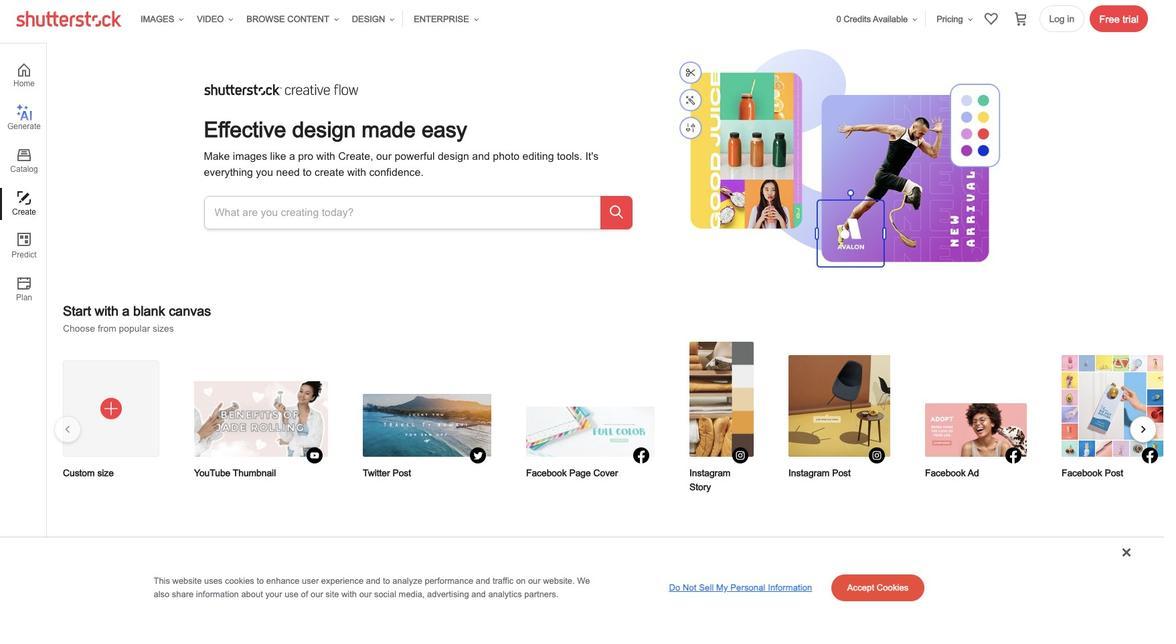 Task type: locate. For each thing, give the bounding box(es) containing it.
free trial
[[1100, 13, 1139, 24]]

tab list
[[0, 60, 46, 317], [0, 568, 47, 639]]

to inside make images like a pro with create, our powerful design and photo editing tools. it's everything you need to create with confidence.
[[303, 166, 312, 178]]

and up social
[[366, 577, 381, 587]]

0 horizontal spatial post
[[393, 468, 411, 479]]

images link
[[135, 6, 186, 33]]

create link
[[0, 188, 46, 220]]

templates
[[1102, 548, 1148, 560]]

a inside make images like a pro with create, our powerful design and photo editing tools. it's everything you need to create with confidence.
[[289, 150, 295, 162]]

facebook for facebook post
[[1062, 468, 1103, 479]]

to down pro
[[303, 166, 312, 178]]

1 horizontal spatial facebook
[[925, 468, 966, 479]]

a up popular
[[122, 304, 130, 319]]

browse content link
[[241, 6, 341, 33]]

0 vertical spatial design
[[292, 116, 356, 142]]

size
[[97, 468, 114, 479]]

0 vertical spatial a
[[289, 150, 295, 162]]

do
[[669, 583, 681, 593]]

and
[[472, 150, 490, 162], [366, 577, 381, 587], [476, 577, 490, 587], [472, 590, 486, 600]]

and left traffic
[[476, 577, 490, 587]]

0 credits available link
[[831, 6, 920, 33]]

log
[[1050, 13, 1065, 24]]

website
[[172, 577, 202, 587]]

also
[[154, 590, 170, 600]]

asset image containing youtube thumbnail
[[194, 342, 328, 551]]

our up confidence.
[[376, 150, 392, 162]]

1 vertical spatial tab list
[[0, 568, 47, 639]]

we
[[577, 577, 590, 587]]

shutterstock image
[[16, 11, 125, 27]]

in
[[1068, 13, 1075, 24]]

effective
[[204, 116, 286, 142]]

share
[[172, 590, 194, 600]]

3 facebook from the left
[[1062, 468, 1103, 479]]

post for facebook post
[[1105, 468, 1124, 479]]

uhp component template - traditional blue image
[[588, 570, 709, 639]]

featured
[[1060, 548, 1099, 560]]

of
[[301, 590, 308, 600]]

design down easy
[[438, 150, 469, 162]]

uhp component template - modern blue image
[[325, 570, 447, 639]]

post for instagram post
[[832, 468, 851, 479]]

2 horizontal spatial post
[[1105, 468, 1124, 479]]

instagram story
[[690, 468, 731, 493]]

to up social
[[383, 577, 390, 587]]

twitter post link
[[363, 395, 491, 498]]

Search... search field
[[211, 197, 436, 229]]

analyze
[[393, 577, 422, 587]]

to up about
[[257, 577, 264, 587]]

create,
[[338, 150, 373, 162]]

about
[[241, 590, 263, 600]]

instagram inside 'link'
[[789, 468, 830, 479]]

social
[[374, 590, 396, 600]]

site
[[326, 590, 339, 600]]

partners.
[[525, 590, 559, 600]]

1 horizontal spatial design
[[438, 150, 469, 162]]

a inside start with a blank canvas choose from popular sizes
[[122, 304, 130, 319]]

2 post from the left
[[1105, 468, 1124, 479]]

instagram for post
[[789, 468, 830, 479]]

asset image containing instagram story
[[690, 342, 754, 511]]

post
[[832, 468, 851, 479], [1105, 468, 1124, 479], [393, 468, 411, 479]]

0 horizontal spatial design
[[292, 116, 356, 142]]

personal
[[731, 583, 766, 593]]

a
[[289, 150, 295, 162], [122, 304, 130, 319]]

do not sell my personal information button
[[664, 578, 818, 599]]

design
[[292, 116, 356, 142], [438, 150, 469, 162]]

cover
[[594, 468, 618, 479]]

trial
[[1123, 13, 1139, 24]]

our right on
[[528, 577, 541, 587]]

effective design made easy
[[204, 116, 467, 142]]

2 facebook from the left
[[925, 468, 966, 479]]

and left analytics
[[472, 590, 486, 600]]

information
[[196, 590, 239, 600]]

asset image containing facebook page cover
[[526, 342, 655, 576]]

1 horizontal spatial post
[[832, 468, 851, 479]]

tab list containing home
[[0, 60, 46, 317]]

instagram post image
[[789, 356, 891, 458]]

3 post from the left
[[393, 468, 411, 479]]

collections image
[[983, 11, 999, 27]]

log in
[[1050, 13, 1075, 24]]

start
[[63, 304, 91, 319]]

asset image
[[63, 342, 159, 530], [194, 342, 328, 551], [363, 342, 491, 563], [526, 342, 655, 576], [690, 342, 754, 511], [789, 342, 891, 524], [925, 342, 1027, 573], [1062, 342, 1164, 524], [63, 570, 184, 639], [194, 570, 315, 639], [325, 570, 447, 639], [457, 570, 578, 639], [588, 570, 709, 639], [719, 570, 840, 639], [850, 570, 972, 639]]

easy
[[422, 116, 467, 142]]

1 vertical spatial a
[[122, 304, 130, 319]]

analytics
[[488, 590, 522, 600]]

asset image containing facebook ad
[[925, 342, 1027, 573]]

traffic
[[493, 577, 514, 587]]

uhp component template - trendy grey image
[[63, 570, 184, 639]]

with inside this website uses cookies to enhance user experience and to analyze performance and traffic on our website. we also share information about your use of our site with our social media, advertising and analytics partners.
[[342, 590, 357, 600]]

with
[[316, 150, 335, 162], [347, 166, 366, 178], [95, 304, 118, 319], [342, 590, 357, 600]]

everything
[[204, 166, 253, 178]]

it's
[[585, 150, 599, 162]]

view all featured templates link
[[1021, 546, 1148, 562]]

1 horizontal spatial to
[[303, 166, 312, 178]]

cart image
[[1013, 11, 1029, 27]]

our inside make images like a pro with create, our powerful design and photo editing tools. it's everything you need to create with confidence.
[[376, 150, 392, 162]]

generate
[[7, 122, 41, 131]]

tools.
[[557, 150, 583, 162]]

thumbnail
[[233, 468, 276, 479]]

facebook ad
[[925, 468, 979, 479]]

powerful
[[395, 150, 435, 162]]

with inside start with a blank canvas choose from popular sizes
[[95, 304, 118, 319]]

0 horizontal spatial instagram
[[690, 468, 731, 479]]

and left photo
[[472, 150, 490, 162]]

like
[[270, 150, 286, 162]]

next image
[[1136, 423, 1151, 437]]

catalog
[[10, 165, 38, 174]]

with down experience
[[342, 590, 357, 600]]

1 vertical spatial design
[[438, 150, 469, 162]]

design
[[352, 14, 385, 24]]

create
[[315, 166, 344, 178]]

uhp component template - traditional pink image
[[457, 570, 578, 639]]

privacy alert dialog
[[0, 538, 1164, 639]]

cookies
[[225, 577, 254, 587]]

a left pro
[[289, 150, 295, 162]]

1 horizontal spatial instagram
[[789, 468, 830, 479]]

1 horizontal spatial a
[[289, 150, 295, 162]]

with up 'from'
[[95, 304, 118, 319]]

facebook post image
[[1062, 356, 1164, 458]]

1 tab list from the top
[[0, 60, 46, 317]]

generate link
[[0, 102, 46, 135]]

sizes
[[153, 324, 174, 334]]

all
[[1046, 548, 1057, 560]]

my
[[717, 583, 728, 593]]

instagram post
[[789, 468, 851, 479]]

0 horizontal spatial facebook
[[526, 468, 567, 479]]

post inside 'link'
[[832, 468, 851, 479]]

twitter post image
[[363, 395, 491, 458]]

our
[[376, 150, 392, 162], [528, 577, 541, 587], [311, 590, 323, 600], [359, 590, 372, 600]]

use
[[285, 590, 299, 600]]

performance
[[425, 577, 473, 587]]

0 horizontal spatial a
[[122, 304, 130, 319]]

credits
[[844, 14, 871, 24]]

post for twitter post
[[393, 468, 411, 479]]

2 horizontal spatial to
[[383, 577, 390, 587]]

instagram for story
[[690, 468, 731, 479]]

2 horizontal spatial facebook
[[1062, 468, 1103, 479]]

browse content
[[247, 14, 329, 24]]

plan
[[16, 293, 32, 303]]

instagram story image
[[690, 342, 754, 457]]

0 vertical spatial tab list
[[0, 60, 46, 317]]

1 facebook from the left
[[526, 468, 567, 479]]

this
[[154, 577, 170, 587]]

design up pro
[[292, 116, 356, 142]]

1 post from the left
[[832, 468, 851, 479]]



Task type: vqa. For each thing, say whether or not it's contained in the screenshot.
Creative
no



Task type: describe. For each thing, give the bounding box(es) containing it.
our left social
[[359, 590, 372, 600]]

popular
[[119, 324, 150, 334]]

twitter
[[363, 468, 390, 479]]

do not sell my personal information
[[669, 583, 812, 593]]

canvas
[[169, 304, 211, 319]]

browse
[[247, 14, 285, 24]]

not
[[683, 583, 697, 593]]

experience
[[321, 577, 364, 587]]

free
[[1100, 13, 1120, 24]]

asset image containing custom size
[[63, 342, 159, 530]]

enhance
[[266, 577, 300, 587]]

uhp component template - traditional grey image
[[850, 570, 972, 639]]

accept cookies
[[848, 583, 909, 593]]

asset image containing twitter post
[[363, 342, 491, 563]]

available
[[873, 14, 908, 24]]

blank
[[133, 304, 165, 319]]

2 tab list from the top
[[0, 568, 47, 639]]

0 credits available
[[837, 14, 908, 24]]

facebook for facebook ad
[[925, 468, 966, 479]]

confidence.
[[369, 166, 424, 178]]

youtube
[[194, 468, 230, 479]]

facebook ad link
[[925, 404, 1027, 498]]

accept
[[848, 583, 875, 593]]

asset image containing instagram post
[[789, 342, 891, 524]]

instagram story link
[[690, 342, 754, 511]]

website.
[[543, 577, 575, 587]]

0
[[837, 14, 841, 24]]

view
[[1021, 548, 1043, 560]]

advertising
[[427, 590, 469, 600]]

view all featured templates
[[1021, 548, 1148, 560]]

photo
[[493, 150, 520, 162]]

custom size
[[63, 468, 114, 479]]

0 horizontal spatial to
[[257, 577, 264, 587]]

video link
[[192, 6, 236, 33]]

twitter post
[[363, 468, 411, 479]]

predict link
[[0, 231, 46, 263]]

facebook page cover link
[[526, 407, 655, 498]]

search image
[[608, 204, 624, 220]]

and inside make images like a pro with create, our powerful design and photo editing tools. it's everything you need to create with confidence.
[[472, 150, 490, 162]]

uhp component template - trendy blue image
[[719, 570, 840, 639]]

plan link
[[0, 274, 46, 306]]

media,
[[399, 590, 425, 600]]

choose
[[63, 324, 95, 334]]

make images like a pro with create, our powerful design and photo editing tools. it's everything you need to create with confidence.
[[204, 150, 599, 178]]

editing
[[523, 150, 554, 162]]

our right of
[[311, 590, 323, 600]]

with down "create,"
[[347, 166, 366, 178]]

your
[[265, 590, 282, 600]]

facebook for facebook page cover
[[526, 468, 567, 479]]

design inside make images like a pro with create, our powerful design and photo editing tools. it's everything you need to create with confidence.
[[438, 150, 469, 162]]

from
[[98, 324, 116, 334]]

pro
[[298, 150, 314, 162]]

home link
[[0, 60, 46, 92]]

previous image
[[60, 423, 75, 437]]

facebook post
[[1062, 468, 1124, 479]]

made
[[362, 116, 416, 142]]

asset image containing facebook post
[[1062, 342, 1164, 524]]

ad
[[968, 468, 979, 479]]

create
[[12, 208, 36, 217]]

facebook post link
[[1062, 356, 1164, 498]]

enterprise
[[414, 14, 469, 24]]

youtube thumbnail
[[194, 468, 276, 479]]

story
[[690, 482, 711, 493]]

facebook ad image
[[925, 404, 1027, 458]]

facebook page cover
[[526, 468, 618, 479]]

uhp component template - trendy green image
[[194, 570, 315, 639]]

this website uses cookies to enhance user experience and to analyze performance and traffic on our website. we also share information about your use of our site with our social media, advertising and analytics partners.
[[154, 577, 590, 600]]

with up create
[[316, 150, 335, 162]]

on
[[516, 577, 526, 587]]

custom
[[63, 468, 95, 479]]

user
[[302, 577, 319, 587]]

enterprise link
[[409, 6, 481, 33]]

uses
[[204, 577, 223, 587]]

need
[[276, 166, 300, 178]]

pricing link
[[931, 6, 975, 33]]

information
[[768, 583, 812, 593]]

youtube thumbnail image
[[194, 382, 328, 458]]

home
[[13, 79, 35, 88]]

facebook page cover image
[[526, 407, 655, 458]]

design link
[[347, 6, 397, 33]]

catalog link
[[0, 145, 46, 177]]

images
[[141, 14, 174, 24]]

content
[[287, 14, 329, 24]]

log in link
[[1040, 5, 1085, 32]]

make
[[204, 150, 230, 162]]

free trial button
[[1090, 5, 1148, 32]]

images
[[233, 150, 267, 162]]



